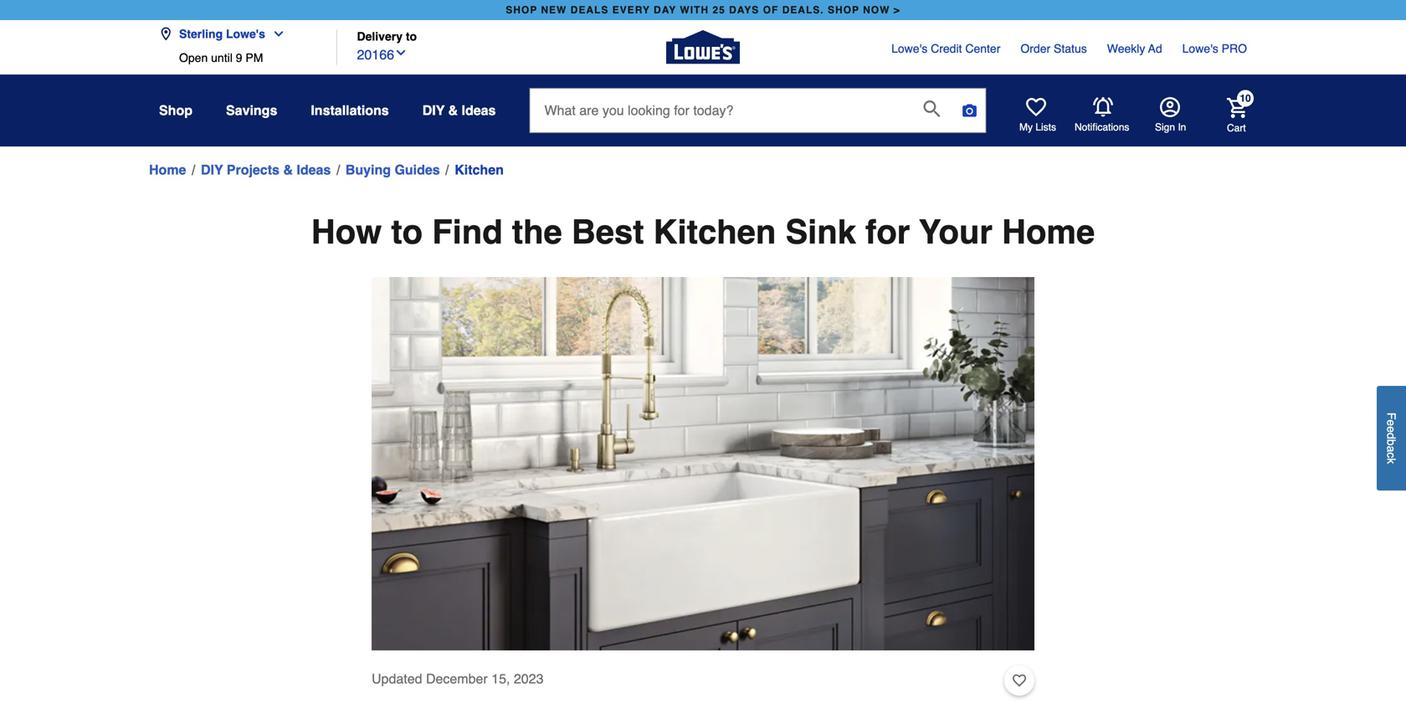 Task type: describe. For each thing, give the bounding box(es) containing it.
now
[[863, 4, 890, 16]]

lowe's pro
[[1183, 42, 1248, 55]]

of
[[763, 4, 779, 16]]

Search Query text field
[[530, 89, 910, 132]]

lowe's for lowe's pro
[[1183, 42, 1219, 55]]

installations button
[[311, 95, 389, 126]]

days
[[729, 4, 760, 16]]

shop button
[[159, 95, 193, 126]]

best
[[572, 213, 644, 251]]

chevron down image
[[265, 27, 285, 41]]

new
[[541, 4, 567, 16]]

diy & ideas button
[[423, 95, 496, 126]]

lowe's pro link
[[1183, 40, 1248, 57]]

& inside button
[[448, 103, 458, 118]]

weekly ad link
[[1107, 40, 1163, 57]]

buying
[[346, 162, 391, 178]]

diy for diy & ideas
[[423, 103, 445, 118]]

status
[[1054, 42, 1087, 55]]

open until 9 pm
[[179, 51, 263, 64]]

deals
[[571, 4, 609, 16]]

lowe's home improvement lists image
[[1026, 97, 1047, 117]]

1 e from the top
[[1385, 420, 1399, 426]]

updated december 15, 2023
[[372, 671, 544, 687]]

20166 button
[[357, 43, 408, 65]]

savings
[[226, 103, 277, 118]]

order
[[1021, 42, 1051, 55]]

pm
[[246, 51, 263, 64]]

f e e d b a c k button
[[1377, 386, 1407, 491]]

projects
[[227, 162, 280, 178]]

delivery
[[357, 30, 403, 43]]

my
[[1020, 121, 1033, 133]]

order status link
[[1021, 40, 1087, 57]]

10
[[1240, 92, 1251, 104]]

a kitchen with a marble countertop, brown cabinets and a white farmhouse apron front sink. image
[[372, 277, 1035, 651]]

2023
[[514, 671, 544, 687]]

search image
[[924, 101, 941, 117]]

sterling
[[179, 27, 223, 41]]

to for how
[[391, 213, 423, 251]]

lowe's credit center
[[892, 42, 1001, 55]]

the
[[512, 213, 562, 251]]

until
[[211, 51, 233, 64]]

f e e d b a c k
[[1385, 413, 1399, 464]]

0 vertical spatial kitchen
[[455, 162, 504, 178]]

c
[[1385, 452, 1399, 458]]

home link
[[149, 160, 186, 180]]

1 vertical spatial kitchen
[[654, 213, 776, 251]]

buying guides link
[[346, 160, 440, 180]]

open
[[179, 51, 208, 64]]

chevron down image
[[394, 46, 408, 59]]

sterling lowe's button
[[159, 17, 292, 51]]

day
[[654, 4, 677, 16]]

order status
[[1021, 42, 1087, 55]]

b
[[1385, 439, 1399, 446]]

cart
[[1227, 122, 1246, 134]]

ideas inside button
[[462, 103, 496, 118]]

ad
[[1149, 42, 1163, 55]]

location image
[[159, 27, 172, 41]]



Task type: locate. For each thing, give the bounding box(es) containing it.
diy up guides
[[423, 103, 445, 118]]

1 shop from the left
[[506, 4, 538, 16]]

20166
[[357, 47, 394, 62]]

sink
[[786, 213, 856, 251]]

1 vertical spatial to
[[391, 213, 423, 251]]

e
[[1385, 420, 1399, 426], [1385, 426, 1399, 433]]

1 vertical spatial diy
[[201, 162, 223, 178]]

0 vertical spatial diy
[[423, 103, 445, 118]]

december
[[426, 671, 488, 687]]

2 e from the top
[[1385, 426, 1399, 433]]

lowe's
[[226, 27, 265, 41], [892, 42, 928, 55], [1183, 42, 1219, 55]]

to up chevron down icon
[[406, 30, 417, 43]]

sign in
[[1155, 121, 1187, 133]]

how to find the best kitchen sink for your home
[[311, 213, 1095, 251]]

1 horizontal spatial home
[[1002, 213, 1095, 251]]

ideas
[[462, 103, 496, 118], [297, 162, 331, 178]]

k
[[1385, 458, 1399, 464]]

every
[[613, 4, 650, 16]]

my lists
[[1020, 121, 1057, 133]]

1 vertical spatial &
[[283, 162, 293, 178]]

1 horizontal spatial kitchen
[[654, 213, 776, 251]]

find
[[432, 213, 503, 251]]

0 horizontal spatial diy
[[201, 162, 223, 178]]

0 vertical spatial &
[[448, 103, 458, 118]]

sterling lowe's
[[179, 27, 265, 41]]

lowe's for lowe's credit center
[[892, 42, 928, 55]]

0 horizontal spatial &
[[283, 162, 293, 178]]

to left find
[[391, 213, 423, 251]]

0 vertical spatial to
[[406, 30, 417, 43]]

0 vertical spatial ideas
[[462, 103, 496, 118]]

shop new deals every day with 25 days of deals. shop now >
[[506, 4, 901, 16]]

your
[[919, 213, 993, 251]]

weekly ad
[[1107, 42, 1163, 55]]

lowe's left credit
[[892, 42, 928, 55]]

updated
[[372, 671, 422, 687]]

9
[[236, 51, 242, 64]]

& right "projects"
[[283, 162, 293, 178]]

how
[[311, 213, 382, 251]]

delivery to
[[357, 30, 417, 43]]

diy projects & ideas
[[201, 162, 331, 178]]

25
[[713, 4, 726, 16]]

0 vertical spatial home
[[149, 162, 186, 178]]

diy & ideas
[[423, 103, 496, 118]]

installations
[[311, 103, 389, 118]]

for
[[866, 213, 910, 251]]

heart outline image
[[1013, 671, 1026, 690]]

2 horizontal spatial lowe's
[[1183, 42, 1219, 55]]

diy inside button
[[423, 103, 445, 118]]

center
[[966, 42, 1001, 55]]

notifications
[[1075, 121, 1130, 133]]

diy left "projects"
[[201, 162, 223, 178]]

f
[[1385, 413, 1399, 420]]

diy for diy projects & ideas
[[201, 162, 223, 178]]

1 horizontal spatial &
[[448, 103, 458, 118]]

ideas left buying
[[297, 162, 331, 178]]

lists
[[1036, 121, 1057, 133]]

0 horizontal spatial lowe's
[[226, 27, 265, 41]]

15,
[[492, 671, 510, 687]]

diy
[[423, 103, 445, 118], [201, 162, 223, 178]]

camera image
[[962, 102, 978, 119]]

shop left new
[[506, 4, 538, 16]]

guides
[[395, 162, 440, 178]]

lowe's home improvement account image
[[1160, 97, 1181, 117]]

to
[[406, 30, 417, 43], [391, 213, 423, 251]]

kitchen link
[[455, 160, 504, 180]]

d
[[1385, 433, 1399, 439]]

lowe's home improvement logo image
[[666, 10, 740, 84]]

weekly
[[1107, 42, 1146, 55]]

1 horizontal spatial diy
[[423, 103, 445, 118]]

a
[[1385, 446, 1399, 452]]

1 horizontal spatial ideas
[[462, 103, 496, 118]]

buying guides
[[346, 162, 440, 178]]

0 horizontal spatial home
[[149, 162, 186, 178]]

1 horizontal spatial shop
[[828, 4, 860, 16]]

lowe's home improvement cart image
[[1227, 98, 1248, 118]]

lowe's credit center link
[[892, 40, 1001, 57]]

pro
[[1222, 42, 1248, 55]]

0 horizontal spatial shop
[[506, 4, 538, 16]]

0 horizontal spatial ideas
[[297, 162, 331, 178]]

e up b
[[1385, 426, 1399, 433]]

1 horizontal spatial lowe's
[[892, 42, 928, 55]]

diy projects & ideas link
[[201, 160, 331, 180]]

to for delivery
[[406, 30, 417, 43]]

>
[[894, 4, 901, 16]]

deals.
[[783, 4, 824, 16]]

sign
[[1155, 121, 1176, 133]]

home
[[149, 162, 186, 178], [1002, 213, 1095, 251]]

shop
[[506, 4, 538, 16], [828, 4, 860, 16]]

ideas up kitchen link
[[462, 103, 496, 118]]

savings button
[[226, 95, 277, 126]]

lowe's left pro
[[1183, 42, 1219, 55]]

& up kitchen link
[[448, 103, 458, 118]]

&
[[448, 103, 458, 118], [283, 162, 293, 178]]

kitchen
[[455, 162, 504, 178], [654, 213, 776, 251]]

shop new deals every day with 25 days of deals. shop now > link
[[503, 0, 904, 20]]

shop
[[159, 103, 193, 118]]

2 shop from the left
[[828, 4, 860, 16]]

in
[[1178, 121, 1187, 133]]

1 vertical spatial ideas
[[297, 162, 331, 178]]

e up d
[[1385, 420, 1399, 426]]

lowe's inside button
[[226, 27, 265, 41]]

my lists link
[[1020, 97, 1057, 134]]

sign in button
[[1155, 97, 1187, 134]]

0 horizontal spatial kitchen
[[455, 162, 504, 178]]

lowe's home improvement notification center image
[[1093, 97, 1114, 117]]

None search field
[[530, 88, 987, 149]]

with
[[680, 4, 709, 16]]

shop left now on the top
[[828, 4, 860, 16]]

credit
[[931, 42, 962, 55]]

1 vertical spatial home
[[1002, 213, 1095, 251]]

lowe's up the 9
[[226, 27, 265, 41]]



Task type: vqa. For each thing, say whether or not it's contained in the screenshot.
Building Supplies
no



